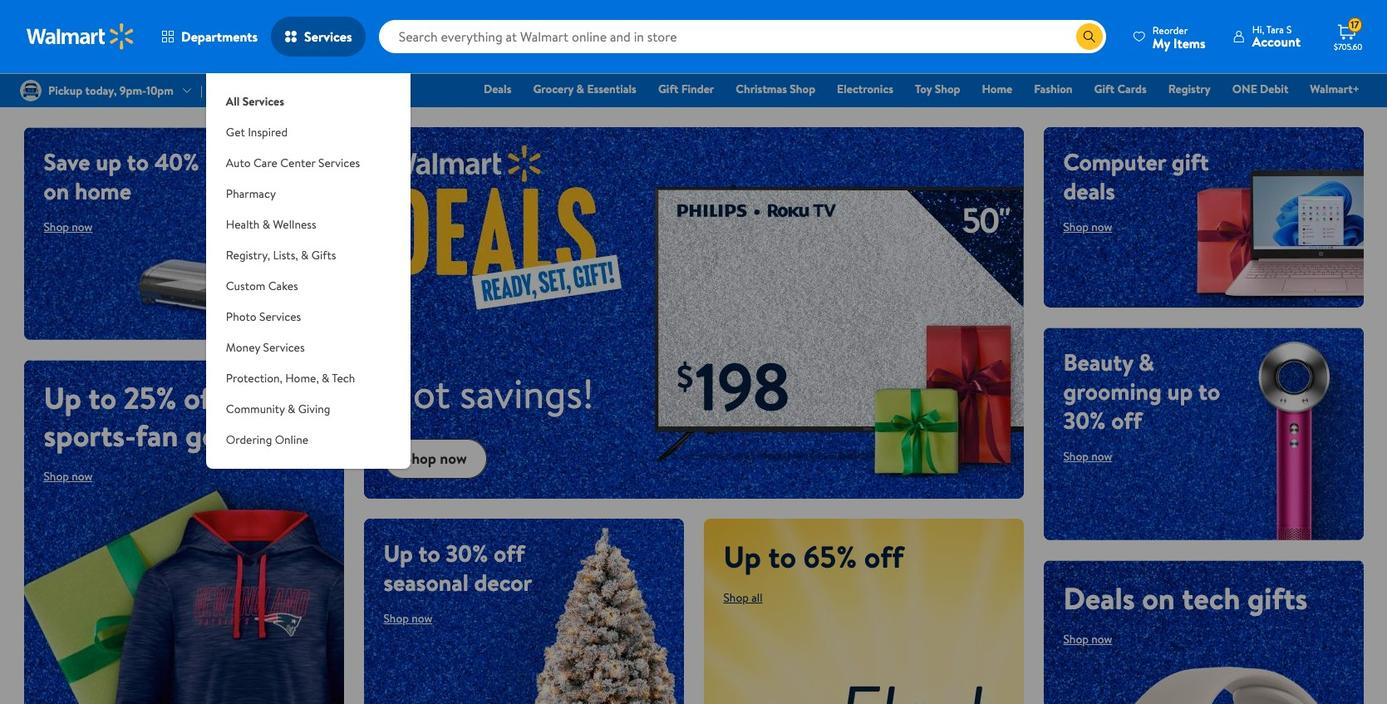 Task type: locate. For each thing, give the bounding box(es) containing it.
up
[[96, 146, 121, 178], [1168, 375, 1194, 407]]

0 horizontal spatial up
[[96, 146, 121, 178]]

& right the grocery
[[577, 81, 585, 97]]

shop now for save up to 40% on home
[[44, 219, 93, 235]]

& left gifts
[[301, 247, 309, 264]]

off
[[184, 378, 224, 419], [1112, 404, 1143, 436], [865, 536, 904, 578], [494, 537, 525, 569]]

services
[[304, 27, 352, 46], [243, 93, 284, 110], [318, 155, 360, 171], [259, 308, 301, 325], [263, 339, 305, 356]]

now for up to 30% off seasonal decor
[[412, 610, 433, 627]]

gift
[[1172, 146, 1210, 178]]

protection, home, & tech button
[[206, 363, 411, 394]]

up inside save up to 40% on home
[[96, 146, 121, 178]]

shop now link
[[44, 219, 93, 235], [1064, 219, 1113, 235], [384, 439, 487, 479], [1064, 448, 1113, 464], [44, 468, 93, 485], [384, 610, 433, 627], [1064, 631, 1113, 647]]

gift left finder
[[658, 81, 679, 97]]

0 vertical spatial deals
[[484, 81, 512, 97]]

off for up to 30% off seasonal decor
[[494, 537, 525, 569]]

17
[[1351, 18, 1360, 32]]

to
[[127, 146, 149, 178], [1199, 375, 1221, 407], [89, 378, 117, 419], [769, 536, 797, 578], [419, 537, 440, 569]]

home
[[982, 81, 1013, 97]]

1 horizontal spatial 30%
[[1064, 404, 1106, 436]]

0 horizontal spatial gift
[[658, 81, 679, 97]]

shop all
[[724, 589, 763, 606]]

off for up to 65% off
[[865, 536, 904, 578]]

inspired
[[248, 124, 288, 141]]

grocery & essentials link
[[526, 80, 644, 98]]

now for hot savings!
[[440, 448, 467, 469]]

off inside up to 25% off sports-fan gear
[[184, 378, 224, 419]]

0 horizontal spatial deals
[[484, 81, 512, 97]]

clear search field text image
[[1057, 30, 1070, 43]]

up inside the up to 30% off seasonal decor
[[384, 537, 413, 569]]

services right center on the top left of the page
[[318, 155, 360, 171]]

shop for hot savings!
[[404, 448, 437, 469]]

up for up to 25% off sports-fan gear
[[44, 378, 81, 419]]

gift finder
[[658, 81, 715, 97]]

community & giving
[[226, 401, 330, 417]]

finder
[[682, 81, 715, 97]]

get inspired button
[[206, 117, 411, 148]]

up to 30% off seasonal decor
[[384, 537, 532, 598]]

0 vertical spatial up
[[96, 146, 121, 178]]

electronics link
[[830, 80, 901, 98]]

gear
[[185, 415, 244, 456]]

registry link
[[1161, 80, 1219, 98]]

& right beauty at the right of page
[[1139, 346, 1155, 378]]

shop now for computer gift deals
[[1064, 219, 1113, 235]]

off for up to 25% off sports-fan gear
[[184, 378, 224, 419]]

to for up to 65% off
[[769, 536, 797, 578]]

1 horizontal spatial gift
[[1095, 81, 1115, 97]]

on
[[44, 175, 69, 207], [1143, 578, 1175, 619]]

0 horizontal spatial 30%
[[446, 537, 488, 569]]

christmas shop
[[736, 81, 816, 97]]

protection,
[[226, 370, 283, 387]]

shop for up to 65% off
[[724, 589, 749, 606]]

up inside up to 25% off sports-fan gear
[[44, 378, 81, 419]]

shop now link for hot savings!
[[384, 439, 487, 479]]

now for save up to 40% on home
[[72, 219, 93, 235]]

online
[[275, 432, 309, 448]]

1 horizontal spatial deals
[[1064, 578, 1135, 619]]

services for money services
[[263, 339, 305, 356]]

services up all services link
[[304, 27, 352, 46]]

departments button
[[148, 17, 271, 57]]

cards
[[1118, 81, 1147, 97]]

up right grooming
[[1168, 375, 1194, 407]]

to inside up to 25% off sports-fan gear
[[89, 378, 117, 419]]

1 vertical spatial up
[[1168, 375, 1194, 407]]

shop now link for save up to 40% on home
[[44, 219, 93, 235]]

&
[[577, 81, 585, 97], [263, 216, 270, 233], [301, 247, 309, 264], [1139, 346, 1155, 378], [322, 370, 330, 387], [288, 401, 296, 417]]

deals
[[484, 81, 512, 97], [1064, 578, 1135, 619]]

shop for save up to 40% on home
[[44, 219, 69, 235]]

gift left "cards"
[[1095, 81, 1115, 97]]

get inspired
[[226, 124, 288, 141]]

sports-
[[44, 415, 136, 456]]

lists,
[[273, 247, 298, 264]]

gifts
[[1248, 578, 1308, 619]]

services down cakes
[[259, 308, 301, 325]]

hi,
[[1253, 22, 1265, 37]]

& right health
[[263, 216, 270, 233]]

0 horizontal spatial on
[[44, 175, 69, 207]]

services right all
[[243, 93, 284, 110]]

up right save
[[96, 146, 121, 178]]

one
[[1233, 81, 1258, 97]]

to for up to 25% off sports-fan gear
[[89, 378, 117, 419]]

grooming
[[1064, 375, 1162, 407]]

2 gift from the left
[[1095, 81, 1115, 97]]

up for up to 65% off
[[724, 536, 762, 578]]

auto
[[226, 155, 251, 171]]

custom cakes button
[[206, 271, 411, 302]]

up for up to 30% off seasonal decor
[[384, 537, 413, 569]]

community & giving button
[[206, 394, 411, 425]]

shop now
[[44, 219, 93, 235], [1064, 219, 1113, 235], [1064, 448, 1113, 464], [404, 448, 467, 469], [44, 468, 93, 485], [384, 610, 433, 627], [1064, 631, 1113, 647]]

all
[[226, 93, 240, 110]]

home,
[[285, 370, 319, 387]]

services up protection, home, & tech
[[263, 339, 305, 356]]

1 horizontal spatial up
[[1168, 375, 1194, 407]]

shop now for beauty & grooming up to 30% off
[[1064, 448, 1113, 464]]

on left home
[[44, 175, 69, 207]]

custom cakes
[[226, 278, 298, 294]]

to inside the up to 30% off seasonal decor
[[419, 537, 440, 569]]

gift cards link
[[1087, 80, 1155, 98]]

up
[[44, 378, 81, 419], [724, 536, 762, 578], [384, 537, 413, 569]]

toy shop
[[916, 81, 961, 97]]

shop now inside 'link'
[[404, 448, 467, 469]]

1 vertical spatial 30%
[[446, 537, 488, 569]]

0 horizontal spatial up
[[44, 378, 81, 419]]

30% inside beauty & grooming up to 30% off
[[1064, 404, 1106, 436]]

shop
[[790, 81, 816, 97], [935, 81, 961, 97], [44, 219, 69, 235], [1064, 219, 1089, 235], [1064, 448, 1089, 464], [404, 448, 437, 469], [44, 468, 69, 485], [724, 589, 749, 606], [384, 610, 409, 627], [1064, 631, 1089, 647]]

on left tech
[[1143, 578, 1175, 619]]

30%
[[1064, 404, 1106, 436], [446, 537, 488, 569]]

1 horizontal spatial up
[[384, 537, 413, 569]]

shop now link for deals on tech gifts
[[1064, 631, 1113, 647]]

1 horizontal spatial on
[[1143, 578, 1175, 619]]

grocery
[[533, 81, 574, 97]]

money services button
[[206, 333, 411, 363]]

gift
[[658, 81, 679, 97], [1095, 81, 1115, 97]]

1 vertical spatial deals
[[1064, 578, 1135, 619]]

care
[[254, 155, 278, 171]]

deals for deals
[[484, 81, 512, 97]]

reorder my items
[[1153, 23, 1206, 52]]

off inside the up to 30% off seasonal decor
[[494, 537, 525, 569]]

shop now for up to 25% off sports-fan gear
[[44, 468, 93, 485]]

reorder
[[1153, 23, 1189, 37]]

0 vertical spatial 30%
[[1064, 404, 1106, 436]]

0 vertical spatial on
[[44, 175, 69, 207]]

tara
[[1267, 22, 1285, 37]]

2 horizontal spatial up
[[724, 536, 762, 578]]

shop for deals on tech gifts
[[1064, 631, 1089, 647]]

shop inside 'link'
[[404, 448, 437, 469]]

shop now for deals on tech gifts
[[1064, 631, 1113, 647]]

now
[[72, 219, 93, 235], [1092, 219, 1113, 235], [1092, 448, 1113, 464], [440, 448, 467, 469], [72, 468, 93, 485], [412, 610, 433, 627], [1092, 631, 1113, 647]]

auto care center services button
[[206, 148, 411, 179]]

& for community & giving
[[288, 401, 296, 417]]

& left giving
[[288, 401, 296, 417]]

1 gift from the left
[[658, 81, 679, 97]]

walmart+
[[1311, 81, 1360, 97]]

shop now for up to 30% off seasonal decor
[[384, 610, 433, 627]]

Search search field
[[379, 20, 1107, 53]]

walmart+ link
[[1303, 80, 1368, 98]]

& inside beauty & grooming up to 30% off
[[1139, 346, 1155, 378]]

services button
[[271, 17, 366, 57]]

shop for up to 30% off seasonal decor
[[384, 610, 409, 627]]

on inside save up to 40% on home
[[44, 175, 69, 207]]



Task type: describe. For each thing, give the bounding box(es) containing it.
one debit
[[1233, 81, 1289, 97]]

gift for gift cards
[[1095, 81, 1115, 97]]

25%
[[124, 378, 177, 419]]

home
[[75, 175, 131, 207]]

protection, home, & tech
[[226, 370, 355, 387]]

get
[[226, 124, 245, 141]]

deals for deals on tech gifts
[[1064, 578, 1135, 619]]

off inside beauty & grooming up to 30% off
[[1112, 404, 1143, 436]]

now for up to 25% off sports-fan gear
[[72, 468, 93, 485]]

departments
[[181, 27, 258, 46]]

fan
[[136, 415, 178, 456]]

computer
[[1064, 146, 1167, 178]]

giving
[[298, 401, 330, 417]]

gift cards
[[1095, 81, 1147, 97]]

up inside beauty & grooming up to 30% off
[[1168, 375, 1194, 407]]

Walmart Site-Wide search field
[[379, 20, 1107, 53]]

save
[[44, 146, 90, 178]]

savings!
[[460, 366, 594, 421]]

ordering
[[226, 432, 272, 448]]

fashion
[[1035, 81, 1073, 97]]

shop now link for computer gift deals
[[1064, 219, 1113, 235]]

now for beauty & grooming up to 30% off
[[1092, 448, 1113, 464]]

auto care center services
[[226, 155, 360, 171]]

& left tech
[[322, 370, 330, 387]]

hi, tara s account
[[1253, 22, 1301, 51]]

computer gift deals
[[1064, 146, 1210, 207]]

hot savings!
[[384, 366, 594, 421]]

services for photo services
[[259, 308, 301, 325]]

photo services button
[[206, 302, 411, 333]]

community
[[226, 401, 285, 417]]

deals link
[[476, 80, 519, 98]]

to inside beauty & grooming up to 30% off
[[1199, 375, 1221, 407]]

essentials
[[587, 81, 637, 97]]

ordering online button
[[206, 425, 411, 456]]

$705.60
[[1335, 41, 1363, 52]]

services inside popup button
[[304, 27, 352, 46]]

center
[[280, 155, 316, 171]]

search icon image
[[1083, 30, 1097, 43]]

gift finder link
[[651, 80, 722, 98]]

ordering online
[[226, 432, 309, 448]]

health & wellness button
[[206, 210, 411, 240]]

electronics
[[837, 81, 894, 97]]

shop now link for up to 30% off seasonal decor
[[384, 610, 433, 627]]

tech
[[332, 370, 355, 387]]

now for computer gift deals
[[1092, 219, 1113, 235]]

pharmacy
[[226, 185, 276, 202]]

tech
[[1183, 578, 1241, 619]]

shop all link
[[724, 589, 763, 606]]

money services
[[226, 339, 305, 356]]

to inside save up to 40% on home
[[127, 146, 149, 178]]

shop now link for beauty & grooming up to 30% off
[[1064, 448, 1113, 464]]

my
[[1153, 34, 1171, 52]]

beauty
[[1064, 346, 1134, 378]]

hot
[[384, 366, 450, 421]]

shop for computer gift deals
[[1064, 219, 1089, 235]]

health
[[226, 216, 260, 233]]

registry, lists, & gifts
[[226, 247, 336, 264]]

grocery & essentials
[[533, 81, 637, 97]]

one debit link
[[1225, 80, 1297, 98]]

now for deals on tech gifts
[[1092, 631, 1113, 647]]

save up to 40% on home
[[44, 146, 199, 207]]

65%
[[804, 536, 857, 578]]

decor
[[474, 566, 532, 598]]

all
[[752, 589, 763, 606]]

toy shop link
[[908, 80, 968, 98]]

1 vertical spatial on
[[1143, 578, 1175, 619]]

registry,
[[226, 247, 270, 264]]

gift for gift finder
[[658, 81, 679, 97]]

shop for beauty & grooming up to 30% off
[[1064, 448, 1089, 464]]

cakes
[[268, 278, 298, 294]]

toy
[[916, 81, 932, 97]]

photo
[[226, 308, 257, 325]]

deals on tech gifts
[[1064, 578, 1308, 619]]

account
[[1253, 32, 1301, 51]]

to for up to 30% off seasonal decor
[[419, 537, 440, 569]]

christmas shop link
[[729, 80, 823, 98]]

items
[[1174, 34, 1206, 52]]

shop now for hot savings!
[[404, 448, 467, 469]]

shop now link for up to 25% off sports-fan gear
[[44, 468, 93, 485]]

health & wellness
[[226, 216, 317, 233]]

& for beauty & grooming up to 30% off
[[1139, 346, 1155, 378]]

registry
[[1169, 81, 1211, 97]]

all services
[[226, 93, 284, 110]]

up to 25% off sports-fan gear
[[44, 378, 244, 456]]

40%
[[154, 146, 199, 178]]

& for grocery & essentials
[[577, 81, 585, 97]]

beauty & grooming up to 30% off
[[1064, 346, 1221, 436]]

gifts
[[312, 247, 336, 264]]

shop for up to 25% off sports-fan gear
[[44, 468, 69, 485]]

up to 65% off
[[724, 536, 904, 578]]

& for health & wellness
[[263, 216, 270, 233]]

deals
[[1064, 175, 1116, 207]]

services for all services
[[243, 93, 284, 110]]

money
[[226, 339, 260, 356]]

walmart image
[[27, 23, 135, 50]]

registry, lists, & gifts button
[[206, 240, 411, 271]]

seasonal
[[384, 566, 469, 598]]

home link
[[975, 80, 1020, 98]]

wellness
[[273, 216, 317, 233]]

debit
[[1261, 81, 1289, 97]]

30% inside the up to 30% off seasonal decor
[[446, 537, 488, 569]]



Task type: vqa. For each thing, say whether or not it's contained in the screenshot.
top "and"
no



